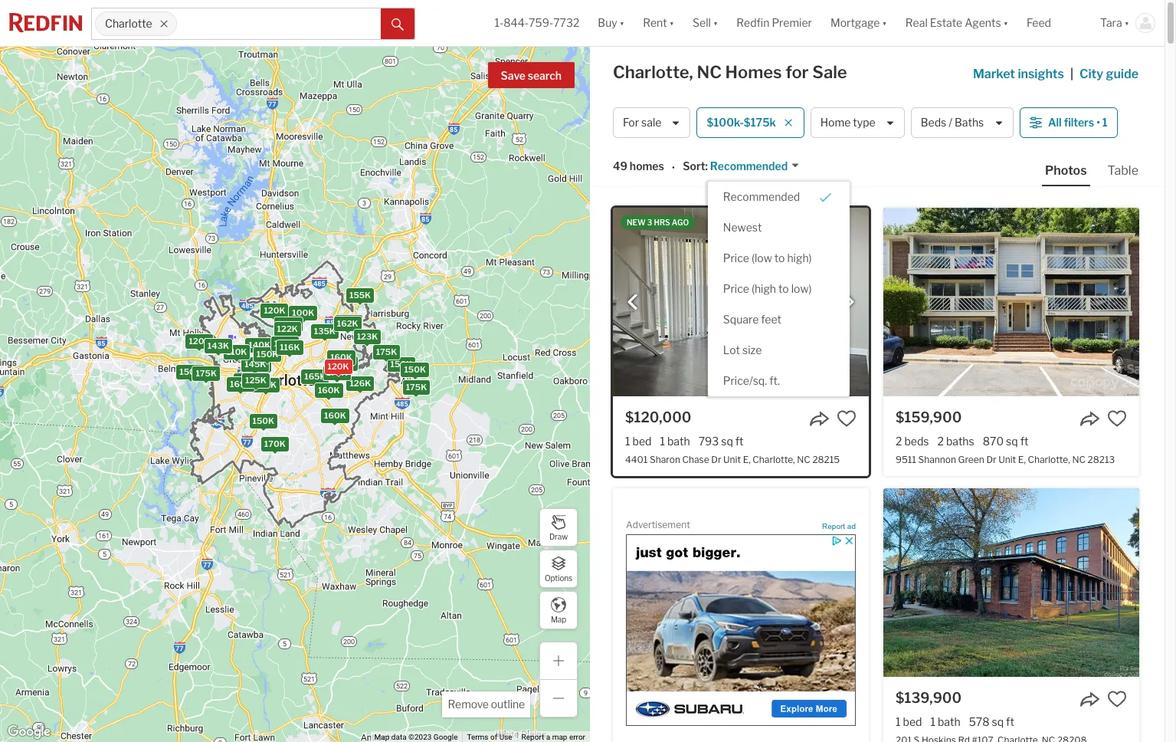 Task type: vqa. For each thing, say whether or not it's contained in the screenshot.
I own 55 Beverly Park Way Track this home's value and nearby sales activity
no



Task type: locate. For each thing, give the bounding box(es) containing it.
sq for $139,900
[[992, 715, 1004, 728]]

2 favorite button image from the left
[[1108, 409, 1128, 429]]

unit down 793 sq ft
[[724, 454, 741, 466]]

recommended right the :
[[711, 160, 788, 173]]

0 vertical spatial 1 bed
[[626, 435, 652, 448]]

recommended
[[711, 160, 788, 173], [724, 190, 801, 203]]

rent
[[643, 16, 667, 29]]

1-844-759-7732 link
[[495, 16, 580, 29]]

data
[[392, 733, 407, 741]]

1 horizontal spatial 174k
[[326, 367, 347, 378]]

1 horizontal spatial bed
[[904, 715, 923, 728]]

sq right 793
[[722, 435, 734, 448]]

photos button
[[1043, 163, 1105, 186]]

rent ▾
[[643, 16, 675, 29]]

dr down 793 sq ft
[[712, 454, 722, 466]]

lot
[[724, 343, 741, 356]]

favorite button image up 28215
[[837, 409, 857, 429]]

1 horizontal spatial 2
[[938, 435, 944, 448]]

sq for $120,000
[[722, 435, 734, 448]]

for
[[623, 116, 639, 129]]

▾ for mortgage ▾
[[883, 16, 888, 29]]

ago
[[672, 218, 689, 227]]

0 vertical spatial map
[[551, 614, 567, 624]]

$175k
[[744, 116, 776, 129]]

2 dr from the left
[[987, 454, 997, 466]]

to left low)
[[779, 282, 789, 295]]

$159,900
[[896, 409, 962, 425]]

report ad button
[[823, 522, 856, 533]]

©2023
[[409, 733, 432, 741]]

report left a
[[522, 733, 545, 741]]

0 vertical spatial favorite button checkbox
[[1108, 409, 1128, 429]]

unit for $159,900
[[999, 454, 1017, 466]]

145k up 125k
[[245, 359, 266, 369]]

0 horizontal spatial map
[[375, 733, 390, 741]]

759-
[[529, 16, 554, 29]]

ft for $120,000
[[736, 435, 744, 448]]

0 horizontal spatial dr
[[712, 454, 722, 466]]

2 horizontal spatial charlotte,
[[1028, 454, 1071, 466]]

0 horizontal spatial 155k
[[208, 341, 229, 351]]

1 bath up sharon at right
[[660, 435, 690, 448]]

rent ▾ button
[[634, 0, 684, 46]]

1 horizontal spatial charlotte,
[[753, 454, 796, 466]]

city guide link
[[1080, 65, 1142, 84]]

0 horizontal spatial ft
[[736, 435, 744, 448]]

2 horizontal spatial sq
[[1007, 435, 1019, 448]]

charlotte, left 28215
[[753, 454, 796, 466]]

0 horizontal spatial favorite button image
[[837, 409, 857, 429]]

1 horizontal spatial map
[[551, 614, 567, 624]]

5 ▾ from the left
[[1004, 16, 1009, 29]]

175k down 123k
[[376, 346, 397, 357]]

9511
[[896, 454, 917, 466]]

2 horizontal spatial nc
[[1073, 454, 1086, 466]]

0 horizontal spatial unit
[[724, 454, 741, 466]]

155k left 149k
[[208, 341, 229, 351]]

sell ▾ button
[[693, 0, 719, 46]]

135k
[[314, 325, 336, 336]]

• inside "button"
[[1097, 116, 1101, 129]]

nc for $159,900
[[1073, 454, 1086, 466]]

sort
[[683, 160, 706, 173]]

nc left 28213
[[1073, 454, 1086, 466]]

169k
[[230, 378, 252, 389]]

draw
[[550, 532, 568, 541]]

price for price (low to high)
[[724, 251, 750, 264]]

bed down $139,900
[[904, 715, 923, 728]]

1 horizontal spatial nc
[[797, 454, 811, 466]]

report
[[823, 522, 846, 530], [522, 733, 545, 741]]

2 2 from the left
[[938, 435, 944, 448]]

price for price (high to low)
[[724, 282, 750, 295]]

0 horizontal spatial 1 bed
[[626, 435, 652, 448]]

1 vertical spatial recommended
[[724, 190, 801, 203]]

1 vertical spatial 1 bed
[[896, 715, 923, 728]]

newest
[[724, 221, 762, 234]]

e, down 870 sq ft
[[1019, 454, 1027, 466]]

bath up sharon at right
[[668, 435, 690, 448]]

175k right 126k on the left bottom of page
[[406, 382, 427, 392]]

115k
[[315, 326, 335, 337]]

0 vertical spatial recommended button
[[708, 159, 801, 174]]

nc left homes
[[697, 62, 722, 82]]

price left (low
[[724, 251, 750, 264]]

0 horizontal spatial bath
[[668, 435, 690, 448]]

1 horizontal spatial favorite button image
[[1108, 409, 1128, 429]]

1 horizontal spatial 1 bath
[[931, 715, 961, 728]]

bath for $120,000
[[668, 435, 690, 448]]

report ad
[[823, 522, 856, 530]]

▾ right the buy
[[620, 16, 625, 29]]

▾ right tara
[[1125, 16, 1130, 29]]

1 horizontal spatial unit
[[999, 454, 1017, 466]]

2 e, from the left
[[1019, 454, 1027, 466]]

recommended button down $100k-$175k button
[[708, 159, 801, 174]]

2 unit from the left
[[999, 454, 1017, 466]]

favorite button checkbox
[[1108, 409, 1128, 429], [1108, 689, 1128, 709]]

6 ▾ from the left
[[1125, 16, 1130, 29]]

49 homes •
[[613, 160, 676, 174]]

160k
[[337, 316, 359, 327], [331, 352, 353, 362], [247, 359, 269, 370], [318, 385, 340, 395], [324, 410, 346, 421]]

0 horizontal spatial report
[[522, 733, 545, 741]]

price
[[724, 251, 750, 264], [724, 282, 750, 295]]

1 bed for $120,000
[[626, 435, 652, 448]]

0 vertical spatial 140k
[[249, 339, 271, 350]]

1
[[1103, 116, 1108, 129], [626, 435, 631, 448], [660, 435, 665, 448], [896, 715, 901, 728], [931, 715, 936, 728]]

1 vertical spatial to
[[779, 282, 789, 295]]

save search button
[[488, 62, 575, 88]]

100k up the 122k
[[292, 307, 315, 318]]

1 vertical spatial •
[[672, 161, 676, 174]]

nc left 28215
[[797, 454, 811, 466]]

1 vertical spatial favorite button checkbox
[[1108, 689, 1128, 709]]

1 bed up 4401
[[626, 435, 652, 448]]

dr down 870
[[987, 454, 997, 466]]

dialog
[[708, 181, 850, 396]]

favorite button image for $159,900
[[1108, 409, 1128, 429]]

charlotte, for $120,000
[[753, 454, 796, 466]]

0 horizontal spatial e,
[[743, 454, 751, 466]]

0 vertical spatial price
[[724, 251, 750, 264]]

4 ▾ from the left
[[883, 16, 888, 29]]

to for high)
[[775, 251, 785, 264]]

buy ▾
[[598, 16, 625, 29]]

1 unit from the left
[[724, 454, 741, 466]]

ft up 4401 sharon chase dr unit e, charlotte, nc 28215
[[736, 435, 744, 448]]

116k
[[280, 342, 300, 352]]

▾ right rent
[[670, 16, 675, 29]]

1 horizontal spatial 1 bed
[[896, 715, 923, 728]]

$100k-
[[707, 116, 744, 129]]

sq right 578
[[992, 715, 1004, 728]]

remove charlotte image
[[160, 19, 169, 28]]

guide
[[1107, 67, 1139, 81]]

sell ▾ button
[[684, 0, 728, 46]]

0 vertical spatial 1 bath
[[660, 435, 690, 448]]

1 dr from the left
[[712, 454, 722, 466]]

recommended up newest button
[[724, 190, 801, 203]]

recommended button up newest
[[708, 181, 850, 212]]

ft right 578
[[1007, 715, 1015, 728]]

145k right 169k
[[255, 379, 277, 390]]

dr for $159,900
[[987, 454, 997, 466]]

unit down 870 sq ft
[[999, 454, 1017, 466]]

sort :
[[683, 160, 708, 173]]

1-844-759-7732
[[495, 16, 580, 29]]

next button image
[[842, 295, 857, 310]]

0 vertical spatial report
[[823, 522, 846, 530]]

1 vertical spatial report
[[522, 733, 545, 741]]

155k up 123k
[[350, 289, 371, 300]]

▾
[[620, 16, 625, 29], [670, 16, 675, 29], [714, 16, 719, 29], [883, 16, 888, 29], [1004, 16, 1009, 29], [1125, 16, 1130, 29]]

0 horizontal spatial 175k
[[196, 367, 217, 378]]

map for map data ©2023 google
[[375, 733, 390, 741]]

28215
[[813, 454, 840, 466]]

charlotte, down rent
[[613, 62, 694, 82]]

0 vertical spatial recommended
[[711, 160, 788, 173]]

2
[[896, 435, 903, 448], [938, 435, 944, 448]]

1 horizontal spatial ft
[[1007, 715, 1015, 728]]

favorite button image for $120,000
[[837, 409, 857, 429]]

0 horizontal spatial 2
[[896, 435, 903, 448]]

1 vertical spatial bed
[[904, 715, 923, 728]]

▾ for buy ▾
[[620, 16, 625, 29]]

140k right 110k
[[249, 339, 271, 350]]

149k
[[274, 338, 296, 349]]

163k
[[327, 367, 349, 378]]

low)
[[792, 282, 812, 295]]

options button
[[540, 550, 578, 588]]

price (high to low)
[[724, 282, 812, 295]]

1 favorite button checkbox from the top
[[1108, 409, 1128, 429]]

174k
[[207, 340, 229, 350], [326, 367, 347, 378]]

2 up shannon
[[938, 435, 944, 448]]

remove outline
[[448, 698, 525, 711]]

ft.
[[770, 374, 780, 387]]

None search field
[[177, 8, 381, 39]]

sq right 870
[[1007, 435, 1019, 448]]

unit for $120,000
[[724, 454, 741, 466]]

0 vertical spatial bath
[[668, 435, 690, 448]]

▾ right sell
[[714, 16, 719, 29]]

e, down 793 sq ft
[[743, 454, 751, 466]]

844-
[[504, 16, 529, 29]]

sell
[[693, 16, 711, 29]]

• inside 49 homes •
[[672, 161, 676, 174]]

0 vertical spatial bed
[[633, 435, 652, 448]]

0 vertical spatial 165k
[[338, 316, 360, 327]]

1 price from the top
[[724, 251, 750, 264]]

1 vertical spatial 140k
[[237, 374, 259, 385]]

1 inside "button"
[[1103, 116, 1108, 129]]

1 2 from the left
[[896, 435, 903, 448]]

175k down 143k
[[196, 367, 217, 378]]

3 ▾ from the left
[[714, 16, 719, 29]]

2 beds
[[896, 435, 930, 448]]

2 favorite button checkbox from the top
[[1108, 689, 1128, 709]]

578
[[970, 715, 990, 728]]

2 vertical spatial 165k
[[305, 371, 326, 382]]

recommended inside dialog
[[724, 190, 801, 203]]

map region
[[0, 23, 667, 742]]

sale
[[642, 116, 662, 129]]

e, for $120,000
[[743, 454, 751, 466]]

photo of 4401 sharon chase dr unit e, charlotte, nc 28215 image
[[613, 208, 869, 396]]

• for 49 homes •
[[672, 161, 676, 174]]

0 horizontal spatial 174k
[[207, 340, 229, 350]]

1 vertical spatial map
[[375, 733, 390, 741]]

▾ right the mortgage
[[883, 16, 888, 29]]

1 vertical spatial recommended button
[[708, 181, 850, 212]]

140k down 110k
[[237, 374, 259, 385]]

• left sort
[[672, 161, 676, 174]]

agents
[[965, 16, 1002, 29]]

0 horizontal spatial bed
[[633, 435, 652, 448]]

1 bed
[[626, 435, 652, 448], [896, 715, 923, 728]]

120k
[[264, 304, 286, 315], [189, 335, 210, 346], [328, 360, 349, 371], [328, 361, 349, 371]]

170k
[[264, 438, 286, 449]]

130k
[[327, 362, 349, 373]]

1 ▾ from the left
[[620, 16, 625, 29]]

report inside button
[[823, 522, 846, 530]]

2 horizontal spatial 175k
[[406, 382, 427, 392]]

1 horizontal spatial e,
[[1019, 454, 1027, 466]]

e, for $159,900
[[1019, 454, 1027, 466]]

type
[[854, 116, 876, 129]]

favorite button image
[[837, 409, 857, 429], [1108, 409, 1128, 429]]

▾ for tara ▾
[[1125, 16, 1130, 29]]

0 horizontal spatial sq
[[722, 435, 734, 448]]

tara ▾
[[1101, 16, 1130, 29]]

tara
[[1101, 16, 1123, 29]]

1 bed down $139,900
[[896, 715, 923, 728]]

feet
[[762, 313, 782, 326]]

report left the ad
[[823, 522, 846, 530]]

table
[[1108, 163, 1139, 178]]

ft up 9511 shannon green dr unit e, charlotte, nc 28213
[[1021, 435, 1029, 448]]

150k
[[257, 349, 279, 360], [391, 358, 413, 369], [404, 364, 426, 375], [180, 366, 202, 377], [253, 415, 275, 426]]

162k
[[337, 318, 359, 328], [328, 361, 349, 372], [326, 367, 348, 378]]

100k up 149k
[[277, 318, 299, 329]]

new
[[627, 218, 646, 227]]

google image
[[4, 722, 54, 742]]

0 horizontal spatial •
[[672, 161, 676, 174]]

2 horizontal spatial ft
[[1021, 435, 1029, 448]]

map left data
[[375, 733, 390, 741]]

1 vertical spatial price
[[724, 282, 750, 295]]

1 vertical spatial 1 bath
[[931, 715, 961, 728]]

2 left beds
[[896, 435, 903, 448]]

1 horizontal spatial report
[[823, 522, 846, 530]]

1 bed for $139,900
[[896, 715, 923, 728]]

all filters • 1 button
[[1020, 107, 1118, 138]]

remove outline button
[[443, 692, 531, 718]]

(high
[[752, 282, 777, 295]]

1 horizontal spatial sq
[[992, 715, 1004, 728]]

0 vertical spatial 174k
[[207, 340, 229, 350]]

favorite button image up 28213
[[1108, 409, 1128, 429]]

▾ for rent ▾
[[670, 16, 675, 29]]

2 price from the top
[[724, 282, 750, 295]]

recommended button
[[708, 159, 801, 174], [708, 181, 850, 212]]

baths
[[955, 116, 985, 129]]

price left (high
[[724, 282, 750, 295]]

0 horizontal spatial 1 bath
[[660, 435, 690, 448]]

map data ©2023 google
[[375, 733, 458, 741]]

2 ▾ from the left
[[670, 16, 675, 29]]

to right (low
[[775, 251, 785, 264]]

1 vertical spatial 155k
[[208, 341, 229, 351]]

1 horizontal spatial 175k
[[376, 346, 397, 357]]

0 vertical spatial to
[[775, 251, 785, 264]]

1 bath down $139,900
[[931, 715, 961, 728]]

charlotte, down 870 sq ft
[[1028, 454, 1071, 466]]

price/sq. ft.
[[724, 374, 780, 387]]

2 for 2 beds
[[896, 435, 903, 448]]

0 vertical spatial •
[[1097, 116, 1101, 129]]

home type button
[[811, 107, 905, 138]]

advertisement
[[626, 519, 691, 530]]

1 horizontal spatial •
[[1097, 116, 1101, 129]]

1 vertical spatial 175k
[[196, 367, 217, 378]]

baths
[[947, 435, 975, 448]]

4401
[[626, 454, 648, 466]]

1 horizontal spatial dr
[[987, 454, 997, 466]]

1 horizontal spatial bath
[[938, 715, 961, 728]]

map down options
[[551, 614, 567, 624]]

photo of 201 s hoskins rd #107, charlotte, nc 28208 image
[[884, 488, 1140, 677]]

buy ▾ button
[[598, 0, 625, 46]]

previous button image
[[626, 295, 641, 310]]

bath left 578
[[938, 715, 961, 728]]

0 vertical spatial 155k
[[350, 289, 371, 300]]

beds
[[905, 435, 930, 448]]

report for report ad
[[823, 522, 846, 530]]

terms of use link
[[467, 733, 513, 741]]

feed button
[[1018, 0, 1092, 46]]

favorite button checkbox for $159,900
[[1108, 409, 1128, 429]]

▾ right agents
[[1004, 16, 1009, 29]]

9511 shannon green dr unit e, charlotte, nc 28213
[[896, 454, 1116, 466]]

2 baths
[[938, 435, 975, 448]]

charlotte
[[105, 17, 152, 30]]

1 vertical spatial bath
[[938, 715, 961, 728]]

1 e, from the left
[[743, 454, 751, 466]]

map inside map button
[[551, 614, 567, 624]]

1 favorite button image from the left
[[837, 409, 857, 429]]

bed up 4401
[[633, 435, 652, 448]]

nc
[[697, 62, 722, 82], [797, 454, 811, 466], [1073, 454, 1086, 466]]

sale
[[813, 62, 848, 82]]

• right filters
[[1097, 116, 1101, 129]]



Task type: describe. For each thing, give the bounding box(es) containing it.
hrs
[[654, 218, 671, 227]]

report a map error link
[[522, 733, 586, 741]]

143k
[[208, 340, 229, 351]]

ad
[[848, 522, 856, 530]]

793 sq ft
[[699, 435, 744, 448]]

$100k-$175k button
[[697, 107, 805, 138]]

49
[[613, 160, 628, 173]]

homes
[[630, 160, 665, 173]]

redfin
[[737, 16, 770, 29]]

123k
[[357, 331, 378, 341]]

4401 sharon chase dr unit e, charlotte, nc 28215
[[626, 454, 840, 466]]

125k
[[245, 374, 267, 385]]

for
[[786, 62, 809, 82]]

ft for $139,900
[[1007, 715, 1015, 728]]

ft for $159,900
[[1021, 435, 1029, 448]]

0 horizontal spatial charlotte,
[[613, 62, 694, 82]]

report for report a map error
[[522, 733, 545, 741]]

2 for 2 baths
[[938, 435, 944, 448]]

outline
[[491, 698, 525, 711]]

1 vertical spatial 165k
[[333, 358, 355, 368]]

sq for $159,900
[[1007, 435, 1019, 448]]

793
[[699, 435, 719, 448]]

to for low)
[[779, 282, 789, 295]]

870
[[983, 435, 1004, 448]]

1 vertical spatial 100k
[[277, 318, 299, 329]]

square feet
[[724, 313, 782, 326]]

options
[[545, 573, 573, 582]]

map for map
[[551, 614, 567, 624]]

nc for $120,000
[[797, 454, 811, 466]]

draw button
[[540, 508, 578, 547]]

charlotte, for $159,900
[[1028, 454, 1071, 466]]

use
[[500, 733, 513, 741]]

rent ▾ button
[[643, 0, 675, 46]]

newest button
[[708, 212, 850, 243]]

green
[[959, 454, 985, 466]]

real
[[906, 16, 928, 29]]

0 horizontal spatial nc
[[697, 62, 722, 82]]

search
[[528, 69, 562, 82]]

submit search image
[[392, 18, 404, 30]]

0 vertical spatial 145k
[[245, 359, 266, 369]]

price/sq. ft. button
[[708, 365, 850, 396]]

1 bath for $120,000
[[660, 435, 690, 448]]

save search
[[501, 69, 562, 82]]

bath for $139,900
[[938, 715, 961, 728]]

premier
[[772, 16, 813, 29]]

real estate agents ▾ button
[[897, 0, 1018, 46]]

save
[[501, 69, 526, 82]]

• for all filters • 1
[[1097, 116, 1101, 129]]

ad region
[[626, 535, 856, 726]]

1 vertical spatial 174k
[[326, 367, 347, 378]]

122k
[[277, 323, 298, 334]]

1 horizontal spatial 155k
[[350, 289, 371, 300]]

favorite button checkbox
[[837, 409, 857, 429]]

shannon
[[919, 454, 957, 466]]

photo of 9511 shannon green dr unit e, charlotte, nc 28213 image
[[884, 208, 1140, 396]]

$100k-$175k
[[707, 116, 776, 129]]

redfin premier button
[[728, 0, 822, 46]]

filters
[[1065, 116, 1095, 129]]

2 recommended button from the top
[[708, 181, 850, 212]]

remove $100k-$175k image
[[784, 118, 793, 127]]

1 bath for $139,900
[[931, 715, 961, 728]]

recommended for second recommended button
[[724, 190, 801, 203]]

report a map error
[[522, 733, 586, 741]]

870 sq ft
[[983, 435, 1029, 448]]

real estate agents ▾ link
[[906, 0, 1009, 46]]

favorite button checkbox for $139,900
[[1108, 689, 1128, 709]]

a
[[546, 733, 551, 741]]

map button
[[540, 591, 578, 629]]

charlotte, nc homes for sale
[[613, 62, 848, 82]]

photos
[[1046, 163, 1088, 178]]

for sale
[[623, 116, 662, 129]]

0 vertical spatial 175k
[[376, 346, 397, 357]]

beds
[[921, 116, 947, 129]]

terms of use
[[467, 733, 513, 741]]

square
[[724, 313, 759, 326]]

redfin premier
[[737, 16, 813, 29]]

▾ for sell ▾
[[714, 16, 719, 29]]

mortgage ▾
[[831, 16, 888, 29]]

/
[[949, 116, 953, 129]]

square feet button
[[708, 304, 850, 335]]

all
[[1049, 116, 1062, 129]]

1 recommended button from the top
[[708, 159, 801, 174]]

0 vertical spatial 100k
[[292, 307, 315, 318]]

favorite button image
[[1108, 689, 1128, 709]]

2 vertical spatial 175k
[[406, 382, 427, 392]]

:
[[706, 160, 708, 173]]

1 vertical spatial 145k
[[255, 379, 277, 390]]

bed for $120,000
[[633, 435, 652, 448]]

dialog containing recommended
[[708, 181, 850, 396]]

home type
[[821, 116, 876, 129]]

beds / baths button
[[911, 107, 1014, 138]]

feed
[[1027, 16, 1052, 29]]

28213
[[1088, 454, 1116, 466]]

sell ▾
[[693, 16, 719, 29]]

homes
[[726, 62, 782, 82]]

market
[[974, 67, 1016, 81]]

google
[[434, 733, 458, 741]]

for sale button
[[613, 107, 691, 138]]

dr for $120,000
[[712, 454, 722, 466]]

mortgage ▾ button
[[831, 0, 888, 46]]

bed for $139,900
[[904, 715, 923, 728]]

of
[[491, 733, 498, 741]]

recommended for first recommended button from the top
[[711, 160, 788, 173]]

size
[[743, 343, 762, 356]]

sharon
[[650, 454, 681, 466]]

price (high to low) button
[[708, 273, 850, 304]]

3
[[648, 218, 653, 227]]



